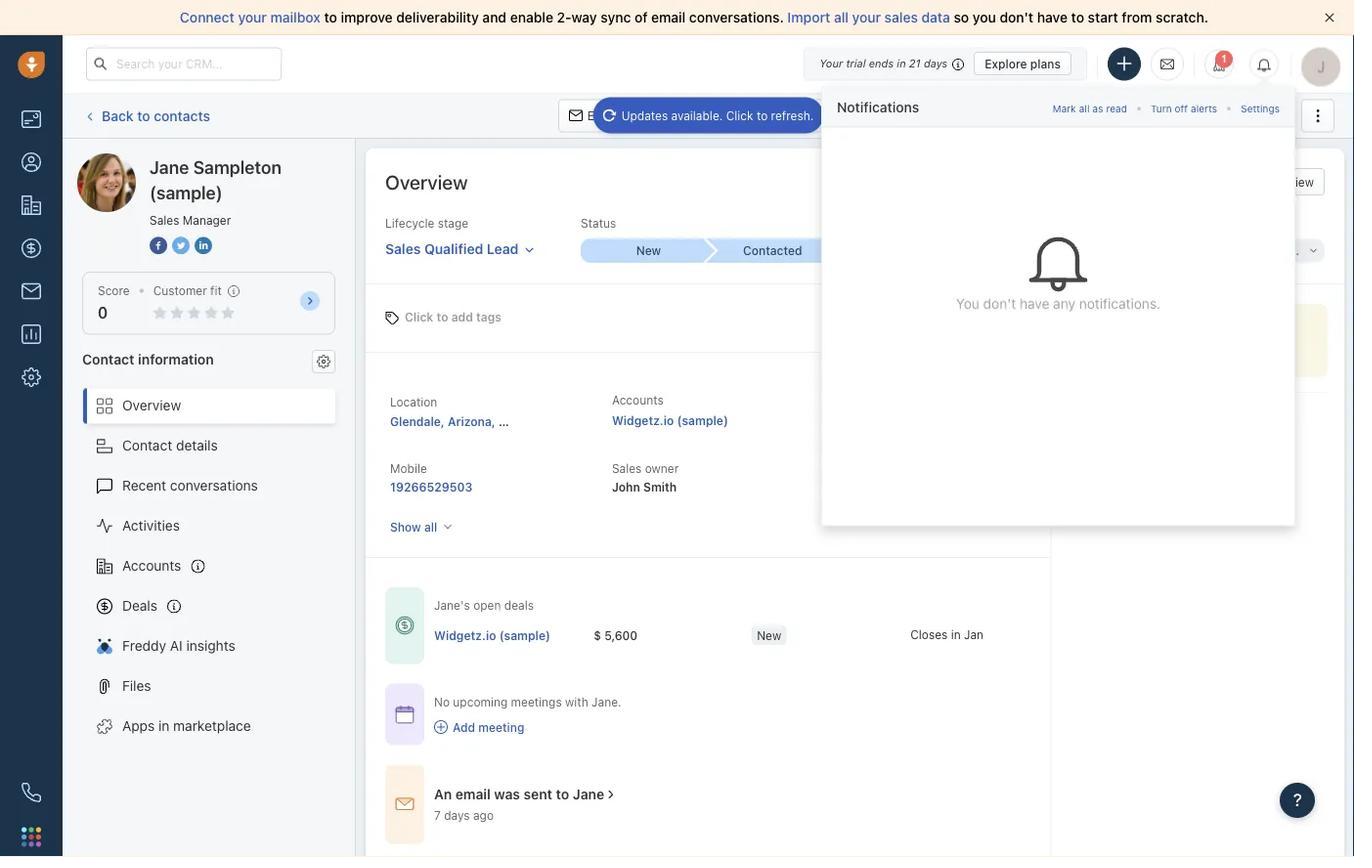Task type: locate. For each thing, give the bounding box(es) containing it.
task
[[877, 109, 902, 123]]

0 vertical spatial click
[[726, 109, 753, 122]]

accounts down activities at the bottom of the page
[[122, 558, 181, 574]]

task button
[[848, 99, 913, 132]]

all left as
[[1079, 103, 1090, 114]]

files
[[122, 678, 151, 694]]

container_wx8msf4aqz5i3rn1 image
[[604, 788, 618, 802]]

sampleton up the manager
[[193, 156, 282, 177]]

in inside row
[[951, 627, 961, 641]]

0 vertical spatial email
[[651, 9, 686, 25]]

0 vertical spatial new
[[636, 244, 661, 258]]

contact for contact information
[[82, 351, 134, 367]]

jane down back at the top of page
[[116, 153, 146, 169]]

john
[[612, 480, 640, 494]]

email right of
[[651, 9, 686, 25]]

0 horizontal spatial add
[[453, 721, 475, 734]]

contact down 0 button at the top left of page
[[82, 351, 134, 367]]

email up 7 days ago at the bottom left
[[455, 787, 491, 803]]

in left jan
[[951, 627, 961, 641]]

1 vertical spatial overview
[[122, 397, 181, 414]]

widgetz.io up the owner
[[612, 414, 674, 427]]

0 horizontal spatial accounts
[[122, 558, 181, 574]]

email image
[[1161, 56, 1174, 72]]

0 vertical spatial overview
[[385, 170, 468, 193]]

overview up lifecycle stage
[[385, 170, 468, 193]]

new link
[[581, 239, 705, 263]]

widgetz.io down jane's
[[434, 628, 496, 642]]

phone image
[[22, 783, 41, 803]]

customize overview
[[1203, 175, 1314, 189]]

contact up recent
[[122, 438, 172, 454]]

plans
[[1030, 57, 1061, 70]]

sales qualified lead link
[[385, 232, 535, 260]]

sales for sales activities
[[1047, 109, 1077, 123]]

ago
[[473, 809, 494, 823]]

0
[[98, 304, 108, 322]]

qualified down stage
[[424, 241, 483, 257]]

7
[[434, 809, 441, 823]]

2-
[[557, 9, 571, 25]]

with
[[565, 695, 588, 709]]

accounts inside accounts widgetz.io (sample)
[[612, 394, 664, 407]]

lead
[[487, 241, 519, 257]]

widgetz.io inside accounts widgetz.io (sample)
[[612, 414, 674, 427]]

sales left as
[[1047, 109, 1077, 123]]

all for show all
[[424, 520, 437, 534]]

all inside mark all as read link
[[1079, 103, 1090, 114]]

jane
[[116, 153, 146, 169], [150, 156, 189, 177], [573, 787, 604, 803]]

to right back at the top of page
[[137, 107, 150, 123]]

widgetz.io (sample)
[[434, 628, 550, 642]]

days right 7
[[444, 809, 470, 823]]

facebook circled image
[[150, 235, 167, 256]]

1 horizontal spatial in
[[897, 57, 906, 70]]

1 vertical spatial click
[[405, 310, 433, 324]]

days right 21 on the right top of page
[[924, 57, 948, 70]]

accounts up the owner
[[612, 394, 664, 407]]

sampleton down contacts
[[150, 153, 218, 169]]

2 horizontal spatial in
[[951, 627, 961, 641]]

1 vertical spatial widgetz.io
[[434, 628, 496, 642]]

add
[[451, 310, 473, 324]]

won
[[1227, 244, 1252, 258]]

1
[[1221, 53, 1227, 65]]

widgetz.io (sample) link up the owner
[[612, 414, 728, 427]]

an email was sent to jane
[[434, 787, 604, 803]]

all for mark all as read
[[1079, 103, 1090, 114]]

sales inside sales owner john smith
[[612, 462, 642, 476]]

1 horizontal spatial widgetz.io (sample) link
[[612, 414, 728, 427]]

0 horizontal spatial all
[[424, 520, 437, 534]]

0 horizontal spatial widgetz.io
[[434, 628, 496, 642]]

so
[[954, 9, 969, 25]]

accounts widgetz.io (sample)
[[612, 394, 728, 427]]

qualified
[[424, 241, 483, 257], [995, 244, 1046, 258]]

turn
[[1151, 103, 1172, 114]]

0 horizontal spatial your
[[238, 9, 267, 25]]

sampleton inside jane sampleton (sample)
[[193, 156, 282, 177]]

sales down lifecycle
[[385, 241, 421, 257]]

1 horizontal spatial widgetz.io
[[612, 414, 674, 427]]

click left the add
[[405, 310, 433, 324]]

in
[[897, 57, 906, 70], [951, 627, 961, 641], [158, 718, 170, 734]]

0 horizontal spatial jane
[[116, 153, 146, 169]]

2 vertical spatial in
[[158, 718, 170, 734]]

from
[[1122, 9, 1152, 25]]

1 horizontal spatial your
[[852, 9, 881, 25]]

1 vertical spatial add
[[453, 721, 475, 734]]

refresh.
[[771, 109, 814, 122]]

jane.
[[592, 695, 621, 709]]

2 your from the left
[[852, 9, 881, 25]]

0 vertical spatial accounts
[[612, 394, 664, 407]]

1 horizontal spatial jane
[[150, 156, 189, 177]]

0 horizontal spatial widgetz.io (sample) link
[[434, 626, 550, 643]]

widgetz.io (sample) link down open
[[434, 626, 550, 643]]

won / churned link
[[1201, 239, 1325, 263]]

(sample) inside jane sampleton (sample)
[[150, 182, 223, 203]]

explore plans
[[985, 57, 1061, 70]]

meeting
[[952, 109, 997, 123]]

add for add meeting
[[453, 721, 475, 734]]

1 horizontal spatial add
[[1198, 109, 1220, 123]]

0 vertical spatial in
[[897, 57, 906, 70]]

0 horizontal spatial email
[[455, 787, 491, 803]]

2 vertical spatial all
[[424, 520, 437, 534]]

mark all as read link
[[1053, 97, 1127, 116]]

meeting button
[[923, 99, 1008, 132]]

0 horizontal spatial overview
[[122, 397, 181, 414]]

0 vertical spatial widgetz.io
[[612, 414, 674, 427]]

all
[[834, 9, 849, 25], [1079, 103, 1090, 114], [424, 520, 437, 534]]

settings
[[1241, 103, 1280, 114]]

won / churned
[[1227, 244, 1311, 258]]

your left sales
[[852, 9, 881, 25]]

call button
[[637, 99, 697, 132]]

glendale,
[[390, 415, 445, 428]]

jane sampleton (sample) down contacts
[[116, 153, 277, 169]]

closes in jan
[[910, 627, 984, 641]]

1 vertical spatial have
[[1020, 295, 1049, 311]]

1 vertical spatial in
[[951, 627, 961, 641]]

add left 'deal'
[[1198, 109, 1220, 123]]

container_wx8msf4aqz5i3rn1 image left no
[[395, 705, 415, 724]]

stage
[[438, 217, 468, 230]]

(sample) up the owner
[[677, 414, 728, 427]]

1 horizontal spatial all
[[834, 9, 849, 25]]

1 vertical spatial new
[[757, 628, 781, 642]]

accounts
[[612, 394, 664, 407], [122, 558, 181, 574]]

all right show at the bottom
[[424, 520, 437, 534]]

add meeting
[[453, 721, 524, 734]]

sent
[[524, 787, 552, 803]]

sales up facebook circled image
[[150, 213, 179, 227]]

2 horizontal spatial jane
[[573, 787, 604, 803]]

contact for contact details
[[122, 438, 172, 454]]

1 vertical spatial widgetz.io (sample) link
[[434, 626, 550, 643]]

0 vertical spatial contact
[[82, 351, 134, 367]]

qualified up the you don't have any notifications.
[[995, 244, 1046, 258]]

jane down contacts
[[150, 156, 189, 177]]

click left the sms
[[726, 109, 753, 122]]

apps in marketplace
[[122, 718, 251, 734]]

to left start
[[1071, 9, 1084, 25]]

contacted link
[[705, 239, 829, 263]]

in left 21 on the right top of page
[[897, 57, 906, 70]]

recent conversations
[[122, 478, 258, 494]]

add inside add deal button
[[1198, 109, 1220, 123]]

scratch.
[[1156, 9, 1208, 25]]

customer fit
[[153, 284, 222, 298]]

1 vertical spatial accounts
[[122, 558, 181, 574]]

sales
[[1047, 109, 1077, 123], [150, 213, 179, 227], [385, 241, 421, 257], [612, 462, 642, 476]]

all right import on the right of the page
[[834, 9, 849, 25]]

(sample) down deals
[[499, 628, 550, 642]]

back
[[102, 107, 134, 123]]

have up plans
[[1037, 9, 1068, 25]]

sales owner john smith
[[612, 462, 679, 494]]

row containing closes in jan
[[434, 615, 1069, 656]]

your left mailbox
[[238, 9, 267, 25]]

(sample) up sales manager
[[150, 182, 223, 203]]

phone element
[[12, 773, 51, 812]]

add down upcoming at left
[[453, 721, 475, 734]]

mobile 19266529503
[[390, 462, 473, 494]]

click
[[726, 109, 753, 122], [405, 310, 433, 324]]

sales
[[885, 9, 918, 25]]

you don't have any notifications.
[[956, 295, 1161, 311]]

1 horizontal spatial days
[[924, 57, 948, 70]]

insights
[[186, 638, 235, 654]]

0 horizontal spatial days
[[444, 809, 470, 823]]

overview up contact details in the bottom left of the page
[[122, 397, 181, 414]]

improve
[[341, 9, 393, 25]]

explore
[[985, 57, 1027, 70]]

have left any
[[1020, 295, 1049, 311]]

$ 5,600
[[594, 628, 638, 642]]

score 0
[[98, 284, 130, 322]]

0 horizontal spatial new
[[636, 244, 661, 258]]

container_wx8msf4aqz5i3rn1 image left 7
[[395, 795, 415, 815]]

widgetz.io
[[612, 414, 674, 427], [434, 628, 496, 642]]

smith
[[643, 480, 677, 494]]

1 horizontal spatial qualified
[[995, 244, 1046, 258]]

contact
[[82, 351, 134, 367], [122, 438, 172, 454]]

1 vertical spatial contact
[[122, 438, 172, 454]]

container_wx8msf4aqz5i3rn1 image
[[395, 616, 415, 636], [395, 705, 415, 724], [434, 721, 448, 734], [395, 795, 415, 815]]

0 vertical spatial days
[[924, 57, 948, 70]]

row
[[434, 615, 1069, 656]]

1 vertical spatial all
[[1079, 103, 1090, 114]]

1 horizontal spatial click
[[726, 109, 753, 122]]

in right apps
[[158, 718, 170, 734]]

jane right sent
[[573, 787, 604, 803]]

2 horizontal spatial all
[[1079, 103, 1090, 114]]

any
[[1053, 295, 1075, 311]]

1 horizontal spatial new
[[757, 628, 781, 642]]

sales up john at left
[[612, 462, 642, 476]]

contact information
[[82, 351, 214, 367]]

0 vertical spatial add
[[1198, 109, 1220, 123]]

information
[[138, 351, 214, 367]]

add inside "add meeting" link
[[453, 721, 475, 734]]

0 horizontal spatial in
[[158, 718, 170, 734]]

your trial ends in 21 days
[[819, 57, 948, 70]]

sales manager
[[150, 213, 231, 227]]

container_wx8msf4aqz5i3rn1 image inside "add meeting" link
[[434, 721, 448, 734]]

1 horizontal spatial accounts
[[612, 394, 664, 407]]

1 horizontal spatial overview
[[385, 170, 468, 193]]

0 horizontal spatial qualified
[[424, 241, 483, 257]]

container_wx8msf4aqz5i3rn1 image down no
[[434, 721, 448, 734]]

close image
[[1325, 13, 1335, 22]]

to left the add
[[437, 310, 448, 324]]

(sample) inside row
[[499, 628, 550, 642]]



Task type: describe. For each thing, give the bounding box(es) containing it.
contacted
[[743, 244, 802, 258]]

lifecycle
[[385, 217, 434, 230]]

import
[[787, 9, 830, 25]]

1 vertical spatial don't
[[983, 295, 1016, 311]]

was
[[494, 787, 520, 803]]

(sample) inside accounts widgetz.io (sample)
[[677, 414, 728, 427]]

notifications.
[[1079, 295, 1161, 311]]

meetings
[[511, 695, 562, 709]]

conversations.
[[689, 9, 784, 25]]

your
[[819, 57, 843, 70]]

1 horizontal spatial email
[[651, 9, 686, 25]]

explore plans link
[[974, 52, 1072, 75]]

call
[[667, 109, 688, 123]]

add for add deal
[[1198, 109, 1220, 123]]

linkedin circled image
[[195, 235, 212, 256]]

fit
[[210, 284, 222, 298]]

1 vertical spatial days
[[444, 809, 470, 823]]

$
[[594, 628, 601, 642]]

jan
[[964, 627, 984, 641]]

recent
[[122, 478, 166, 494]]

start
[[1088, 9, 1118, 25]]

to right mailbox
[[324, 9, 337, 25]]

sales for sales manager
[[150, 213, 179, 227]]

21
[[909, 57, 921, 70]]

lifecycle stage
[[385, 217, 468, 230]]

churned
[[1262, 244, 1311, 258]]

updates available. click to refresh. link
[[593, 97, 824, 134]]

jane's open deals
[[434, 599, 534, 613]]

0 vertical spatial have
[[1037, 9, 1068, 25]]

ends
[[869, 57, 894, 70]]

tags
[[476, 310, 501, 324]]

marketplace
[[173, 718, 251, 734]]

deal
[[1223, 109, 1247, 123]]

mark
[[1053, 103, 1076, 114]]

show all
[[390, 520, 437, 534]]

back to contacts
[[102, 107, 210, 123]]

apps
[[122, 718, 155, 734]]

off
[[1175, 103, 1188, 114]]

mailbox
[[270, 9, 321, 25]]

no
[[434, 695, 450, 709]]

no upcoming meetings with jane.
[[434, 695, 621, 709]]

of
[[634, 9, 648, 25]]

in for apps in marketplace
[[158, 718, 170, 734]]

an
[[434, 787, 452, 803]]

sms button
[[740, 99, 805, 132]]

0 horizontal spatial click
[[405, 310, 433, 324]]

click to add tags
[[405, 310, 501, 324]]

customer
[[153, 284, 207, 298]]

alerts
[[1191, 103, 1217, 114]]

connect your mailbox to improve deliverability and enable 2-way sync of email conversations. import all your sales data so you don't have to start from scratch.
[[180, 9, 1208, 25]]

accounts for accounts
[[122, 558, 181, 574]]

in for closes in jan
[[951, 627, 961, 641]]

mng settings image
[[317, 355, 330, 368]]

to left the sms
[[757, 109, 768, 122]]

add deal button
[[1169, 99, 1256, 132]]

twitter circled image
[[172, 235, 190, 256]]

0 button
[[98, 304, 108, 322]]

sales for sales qualified lead
[[385, 241, 421, 257]]

turn off alerts link
[[1151, 97, 1217, 116]]

settings link
[[1241, 97, 1280, 116]]

container_wx8msf4aqz5i3rn1 image left widgetz.io (sample)
[[395, 616, 415, 636]]

Search your CRM... text field
[[86, 47, 282, 81]]

0 vertical spatial widgetz.io (sample) link
[[612, 414, 728, 427]]

sales activities
[[1047, 109, 1130, 123]]

score
[[98, 284, 130, 298]]

freshworks switcher image
[[22, 827, 41, 847]]

jane inside jane sampleton (sample)
[[150, 156, 189, 177]]

contact details
[[122, 438, 218, 454]]

qualified link
[[953, 239, 1077, 263]]

activities
[[1080, 109, 1130, 123]]

conversations
[[170, 478, 258, 494]]

1 your from the left
[[238, 9, 267, 25]]

(sample) up the manager
[[221, 153, 277, 169]]

deals
[[504, 599, 534, 613]]

mark all as read
[[1053, 103, 1127, 114]]

as
[[1093, 103, 1103, 114]]

freddy
[[122, 638, 166, 654]]

1 vertical spatial email
[[455, 787, 491, 803]]

0 vertical spatial all
[[834, 9, 849, 25]]

to right sent
[[556, 787, 569, 803]]

location
[[390, 395, 437, 409]]

add meeting link
[[434, 719, 621, 736]]

updates
[[621, 109, 668, 122]]

and
[[482, 9, 507, 25]]

show
[[390, 520, 421, 534]]

contacts
[[154, 107, 210, 123]]

glendale, arizona, usa link
[[390, 415, 524, 428]]

read
[[1106, 103, 1127, 114]]

/
[[1255, 244, 1259, 258]]

widgetz.io inside row
[[434, 628, 496, 642]]

accounts for accounts widgetz.io (sample)
[[612, 394, 664, 407]]

activities
[[122, 518, 180, 534]]

data
[[921, 9, 950, 25]]

customize overview button
[[1174, 168, 1325, 196]]

freddy ai insights
[[122, 638, 235, 654]]

new inside row
[[757, 628, 781, 642]]

widgetz.io (sample) link inside row
[[434, 626, 550, 643]]

jane's
[[434, 599, 470, 613]]

jane sampleton (sample) up the manager
[[150, 156, 282, 203]]

you
[[956, 295, 980, 311]]

available.
[[671, 109, 723, 122]]

5,600
[[604, 628, 638, 642]]

trial
[[846, 57, 866, 70]]

status
[[581, 217, 616, 230]]

manager
[[183, 213, 231, 227]]

won / churned button
[[1201, 239, 1325, 263]]

email button
[[558, 99, 628, 132]]

0 vertical spatial don't
[[1000, 9, 1034, 25]]



Task type: vqa. For each thing, say whether or not it's contained in the screenshot.
customize overview button
yes



